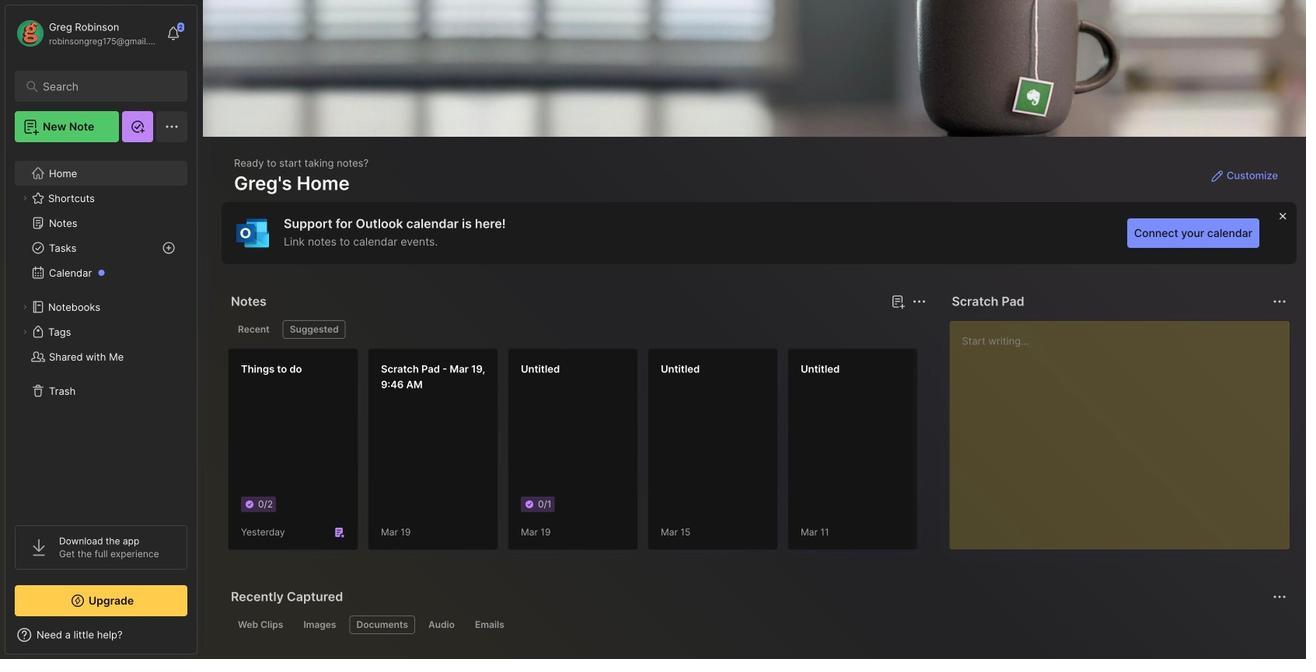 Task type: locate. For each thing, give the bounding box(es) containing it.
2 tab list from the top
[[231, 616, 1285, 635]]

0 vertical spatial tab list
[[231, 320, 924, 339]]

1 horizontal spatial more actions image
[[1271, 292, 1290, 311]]

tab
[[231, 320, 277, 339], [283, 320, 346, 339], [231, 616, 290, 635], [297, 616, 343, 635], [350, 616, 415, 635], [422, 616, 462, 635], [468, 616, 512, 635]]

tab list
[[231, 320, 924, 339], [231, 616, 1285, 635]]

tree inside main element
[[5, 152, 197, 512]]

main element
[[0, 0, 202, 660]]

more actions image
[[910, 292, 929, 311], [1271, 292, 1290, 311]]

Start writing… text field
[[962, 321, 1290, 537]]

tree
[[5, 152, 197, 512]]

expand notebooks image
[[20, 303, 30, 312]]

2 more actions image from the left
[[1271, 292, 1290, 311]]

1 vertical spatial tab list
[[231, 616, 1285, 635]]

0 horizontal spatial more actions image
[[910, 292, 929, 311]]

more actions image
[[1271, 588, 1290, 607]]

None search field
[[43, 77, 167, 96]]

1 tab list from the top
[[231, 320, 924, 339]]

More actions field
[[909, 291, 931, 313], [1269, 291, 1291, 313], [1269, 586, 1291, 608]]

row group
[[228, 348, 1307, 560]]



Task type: describe. For each thing, give the bounding box(es) containing it.
1 more actions image from the left
[[910, 292, 929, 311]]

WHAT'S NEW field
[[5, 623, 197, 648]]

expand tags image
[[20, 327, 30, 337]]

none search field inside main element
[[43, 77, 167, 96]]

Search text field
[[43, 79, 167, 94]]

Account field
[[15, 18, 159, 49]]

click to collapse image
[[196, 631, 208, 649]]



Task type: vqa. For each thing, say whether or not it's contained in the screenshot.
More actions image
yes



